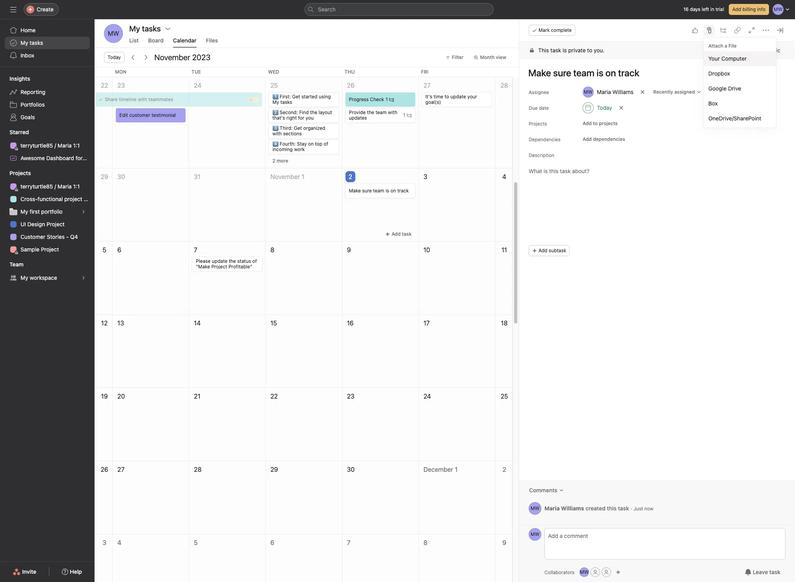 Task type: vqa. For each thing, say whether or not it's contained in the screenshot.
Done
no



Task type: locate. For each thing, give the bounding box(es) containing it.
trial
[[716, 6, 724, 12]]

add
[[733, 6, 741, 12], [583, 121, 592, 126], [583, 136, 592, 142], [392, 231, 401, 237], [539, 248, 548, 254]]

0 vertical spatial 26
[[347, 82, 355, 89]]

update inside it's time to update your goal(s)
[[451, 94, 466, 100]]

terryturtle85 / maria 1:1 up "functional"
[[20, 183, 80, 190]]

update left your
[[451, 94, 466, 100]]

terryturtle85 / maria 1:1 link for functional
[[5, 180, 90, 193]]

get
[[292, 94, 300, 100], [294, 125, 302, 131]]

1 vertical spatial update
[[212, 258, 227, 264]]

1 vertical spatial 22
[[270, 393, 278, 400]]

terryturtle85 inside projects element
[[20, 183, 53, 190]]

projects inside dropdown button
[[9, 170, 31, 177]]

0 horizontal spatial today
[[108, 54, 121, 60]]

1 horizontal spatial 27
[[424, 82, 431, 89]]

0 horizontal spatial for
[[76, 155, 83, 162]]

2 for 2 make sure team is on track
[[349, 173, 352, 180]]

to right the time
[[445, 94, 449, 100]]

progress check
[[349, 97, 384, 102]]

add for add to projects
[[583, 121, 592, 126]]

1 vertical spatial 5
[[194, 540, 198, 547]]

reporting link
[[5, 86, 90, 99]]

terryturtle85 up cross-
[[20, 183, 53, 190]]

starred element
[[0, 125, 115, 166]]

1 vertical spatial terryturtle85
[[20, 183, 53, 190]]

today button
[[579, 101, 616, 115]]

1 vertical spatial 30
[[347, 467, 355, 474]]

1 vertical spatial terryturtle85 / maria 1:1 link
[[5, 180, 90, 193]]

tasks up second:
[[280, 99, 292, 105]]

remove assignee image
[[640, 90, 645, 95]]

23
[[117, 82, 125, 89], [347, 393, 355, 400]]

my up 2️⃣
[[272, 99, 279, 105]]

get inside 1️⃣ first: get started using my tasks
[[292, 94, 300, 100]]

/ up cross-functional project plan
[[54, 183, 56, 190]]

now
[[645, 506, 654, 512]]

terryturtle85 / maria 1:1
[[20, 142, 80, 149], [20, 183, 80, 190]]

0 vertical spatial 5
[[103, 247, 106, 254]]

22
[[101, 82, 108, 89], [270, 393, 278, 400]]

0 vertical spatial 2
[[272, 158, 275, 164]]

0 vertical spatial to
[[587, 47, 592, 54]]

terryturtle85 / maria 1:1 link for dashboard
[[5, 139, 90, 152]]

tasks inside 1️⃣ first: get started using my tasks
[[280, 99, 292, 105]]

0 vertical spatial 8
[[270, 247, 274, 254]]

williams inside dropdown button
[[613, 89, 634, 95]]

invite
[[22, 569, 36, 576]]

1 terryturtle85 / maria 1:1 link from the top
[[5, 139, 90, 152]]

/ inside starred element
[[54, 142, 56, 149]]

project down the customer stories - q4
[[41, 246, 59, 253]]

7 inside 7 please update the status of "make project profitable"
[[194, 247, 197, 254]]

2 vertical spatial 2
[[503, 467, 506, 474]]

mw
[[108, 30, 119, 37], [531, 506, 539, 512], [531, 532, 539, 538], [580, 570, 589, 576]]

1 horizontal spatial make
[[749, 47, 763, 54]]

with inside 3️⃣ third: get organized with sections
[[272, 131, 282, 137]]

board link
[[148, 37, 164, 48]]

november 2023
[[154, 53, 211, 62]]

the right the provide
[[367, 110, 374, 115]]

0 horizontal spatial november
[[154, 53, 190, 62]]

is left private
[[563, 47, 567, 54]]

november
[[154, 53, 190, 62], [270, 173, 300, 180]]

0 vertical spatial 24
[[194, 82, 201, 89]]

cross-functional project plan
[[20, 196, 95, 203]]

add for add task
[[392, 231, 401, 237]]

tue
[[192, 69, 201, 75]]

17
[[424, 320, 430, 327]]

my left first
[[20, 208, 28, 215]]

1 horizontal spatial 2
[[349, 173, 352, 180]]

0 horizontal spatial 24
[[194, 82, 201, 89]]

1 horizontal spatial for
[[298, 115, 304, 121]]

3️⃣
[[272, 125, 278, 131]]

0 vertical spatial 9
[[347, 247, 351, 254]]

starred
[[9, 129, 29, 136]]

search list box
[[305, 3, 494, 16]]

1 / from the top
[[54, 142, 56, 149]]

with up the 4️⃣
[[272, 131, 282, 137]]

task inside button
[[402, 231, 412, 237]]

the left status at top
[[229, 258, 236, 264]]

0 horizontal spatial 30
[[117, 173, 125, 180]]

maria inside dropdown button
[[597, 89, 611, 95]]

0 horizontal spatial the
[[229, 258, 236, 264]]

on left track
[[391, 188, 396, 194]]

cross-
[[20, 196, 38, 203]]

close details image
[[777, 27, 783, 33]]

maria inside projects element
[[58, 183, 72, 190]]

0 horizontal spatial 4
[[117, 540, 121, 547]]

2 / from the top
[[54, 183, 56, 190]]

to
[[587, 47, 592, 54], [445, 94, 449, 100], [593, 121, 598, 126]]

with inside provide the team with updates
[[388, 110, 397, 115]]

maria up today dropdown button
[[597, 89, 611, 95]]

of inside 7 please update the status of "make project profitable"
[[252, 258, 257, 264]]

terryturtle85 for cross-
[[20, 183, 53, 190]]

1 down work
[[302, 173, 304, 180]]

thu
[[345, 69, 355, 75]]

0 horizontal spatial 9
[[347, 247, 351, 254]]

1:1 inside projects element
[[73, 183, 80, 190]]

16 days left in trial
[[684, 6, 724, 12]]

williams left 'created'
[[561, 505, 584, 512]]

get right third:
[[294, 125, 302, 131]]

/ for dashboard
[[54, 142, 56, 149]]

terryturtle85 / maria 1:1 link up "functional"
[[5, 180, 90, 193]]

-
[[66, 234, 69, 240]]

0 vertical spatial update
[[451, 94, 466, 100]]

2 1:1 from the top
[[73, 183, 80, 190]]

home link
[[5, 24, 90, 37]]

0 horizontal spatial tasks
[[30, 39, 43, 46]]

attachments: add a file to this task, make sure team is on track image
[[706, 27, 712, 33]]

my for my first portfolio
[[20, 208, 28, 215]]

2 for 2
[[503, 467, 506, 474]]

to left projects
[[593, 121, 598, 126]]

1 horizontal spatial tasks
[[280, 99, 292, 105]]

for inside 2️⃣ second: find the layout that's right for you
[[298, 115, 304, 121]]

terryturtle85 / maria 1:1 link up dashboard
[[5, 139, 90, 152]]

1 vertical spatial williams
[[561, 505, 584, 512]]

1 horizontal spatial 5
[[194, 540, 198, 547]]

tasks down home
[[30, 39, 43, 46]]

projects down awesome
[[9, 170, 31, 177]]

get right 'first:'
[[292, 94, 300, 100]]

in
[[710, 6, 714, 12]]

1 horizontal spatial 25
[[501, 393, 508, 400]]

this
[[607, 505, 617, 512]]

1:1 up "project"
[[73, 183, 80, 190]]

the inside 2️⃣ second: find the layout that's right for you
[[310, 110, 317, 115]]

1️⃣ first: get started using my tasks
[[272, 94, 331, 105]]

terryturtle85 / maria 1:1 for functional
[[20, 183, 80, 190]]

get inside 3️⃣ third: get organized with sections
[[294, 125, 302, 131]]

/ up dashboard
[[54, 142, 56, 149]]

terryturtle85 / maria 1:1 inside starred element
[[20, 142, 80, 149]]

0 vertical spatial for
[[298, 115, 304, 121]]

of right status at top
[[252, 258, 257, 264]]

2️⃣
[[272, 110, 278, 115]]

2 terryturtle85 / maria 1:1 from the top
[[20, 183, 80, 190]]

created
[[586, 505, 606, 512]]

2 inside button
[[272, 158, 275, 164]]

for left new
[[76, 155, 83, 162]]

update
[[451, 94, 466, 100], [212, 258, 227, 264]]

today
[[108, 54, 121, 60], [597, 104, 612, 111]]

1 terryturtle85 from the top
[[20, 142, 53, 149]]

my for my tasks
[[20, 39, 28, 46]]

terryturtle85 / maria 1:1 inside projects element
[[20, 183, 80, 190]]

insights
[[9, 75, 30, 82]]

global element
[[0, 19, 95, 67]]

for
[[298, 115, 304, 121], [76, 155, 83, 162]]

new
[[84, 155, 95, 162]]

my inside global element
[[20, 39, 28, 46]]

5
[[103, 247, 106, 254], [194, 540, 198, 547]]

task inside button
[[770, 569, 781, 576]]

stay
[[297, 141, 307, 147]]

today up "mon"
[[108, 54, 121, 60]]

insights element
[[0, 72, 95, 125]]

november down the more
[[270, 173, 300, 180]]

calendar link
[[173, 37, 197, 48]]

ui design project link
[[5, 218, 90, 231]]

0 horizontal spatial 5
[[103, 247, 106, 254]]

the for 7
[[229, 258, 236, 264]]

on inside 2 make sure team is on track
[[391, 188, 396, 194]]

due date
[[529, 105, 549, 111]]

0 likes. click to like this task image
[[692, 27, 698, 33]]

is inside make sure team is on track dialog
[[563, 47, 567, 54]]

add for add subtask
[[539, 248, 548, 254]]

1 horizontal spatial 24
[[424, 393, 431, 400]]

november for november 2023
[[154, 53, 190, 62]]

maria down "comments" dropdown button
[[545, 505, 560, 512]]

mon
[[115, 69, 126, 75]]

0 vertical spatial williams
[[613, 89, 634, 95]]

project right "make
[[211, 264, 227, 270]]

2 more button
[[269, 156, 292, 167]]

comments button
[[524, 484, 569, 498]]

0 vertical spatial tasks
[[30, 39, 43, 46]]

1 vertical spatial terryturtle85 / maria 1:1
[[20, 183, 80, 190]]

2 horizontal spatial with
[[388, 110, 397, 115]]

1 vertical spatial 28
[[194, 467, 202, 474]]

projects
[[599, 121, 618, 126]]

1 vertical spatial 2
[[349, 173, 352, 180]]

0 horizontal spatial 22
[[101, 82, 108, 89]]

0 vertical spatial make
[[749, 47, 763, 54]]

0 vertical spatial 23
[[117, 82, 125, 89]]

1 vertical spatial with
[[388, 110, 397, 115]]

make left "sure"
[[349, 188, 361, 194]]

1 horizontal spatial 9
[[502, 540, 506, 547]]

on left top
[[308, 141, 314, 147]]

awesome
[[20, 155, 45, 162]]

on inside 4️⃣ fourth: stay on top of incoming work
[[308, 141, 314, 147]]

0 horizontal spatial make
[[349, 188, 361, 194]]

awesome dashboard for new project link
[[5, 152, 115, 165]]

today inside today dropdown button
[[597, 104, 612, 111]]

1 vertical spatial 4
[[117, 540, 121, 547]]

update right please at the top left of the page
[[212, 258, 227, 264]]

the inside 7 please update the status of "make project profitable"
[[229, 258, 236, 264]]

0 horizontal spatial 7
[[194, 247, 197, 254]]

williams up clear due date icon
[[613, 89, 634, 95]]

my down "team"
[[20, 275, 28, 281]]

0 vertical spatial 28
[[501, 82, 508, 89]]

mw button
[[104, 24, 123, 43], [529, 503, 541, 515], [529, 529, 541, 541], [580, 568, 589, 578]]

my inside teams element
[[20, 275, 28, 281]]

update inside 7 please update the status of "make project profitable"
[[212, 258, 227, 264]]

starred button
[[0, 128, 29, 136]]

2 inside 2 make sure team is on track
[[349, 173, 352, 180]]

1:1 inside starred element
[[73, 142, 80, 149]]

get for organized
[[294, 125, 302, 131]]

0 horizontal spatial of
[[252, 258, 257, 264]]

maria up cross-functional project plan
[[58, 183, 72, 190]]

2 terryturtle85 from the top
[[20, 183, 53, 190]]

1 horizontal spatial november
[[270, 173, 300, 180]]

inbox
[[20, 52, 34, 59]]

terryturtle85 up awesome
[[20, 142, 53, 149]]

1 horizontal spatial 26
[[347, 82, 355, 89]]

Task Name text field
[[523, 64, 786, 82]]

terryturtle85 / maria 1:1 link inside starred element
[[5, 139, 90, 152]]

project up stories
[[47, 221, 65, 228]]

tasks
[[30, 39, 43, 46], [280, 99, 292, 105]]

main content
[[519, 42, 795, 525]]

for left you
[[298, 115, 304, 121]]

my up inbox
[[20, 39, 28, 46]]

0 horizontal spatial 23
[[117, 82, 125, 89]]

you.
[[594, 47, 605, 54]]

check
[[370, 97, 384, 102]]

williams for maria williams created this task · just now
[[561, 505, 584, 512]]

0 horizontal spatial 25
[[270, 82, 278, 89]]

0 vertical spatial 4
[[502, 173, 506, 180]]

teams element
[[0, 258, 95, 286]]

2 vertical spatial with
[[272, 131, 282, 137]]

terryturtle85 / maria 1:1 link
[[5, 139, 90, 152], [5, 180, 90, 193]]

team right "sure"
[[373, 188, 384, 194]]

goals link
[[5, 111, 90, 124]]

2 vertical spatial to
[[593, 121, 598, 126]]

portfolios
[[20, 101, 45, 108]]

1 vertical spatial 16
[[347, 320, 354, 327]]

projects down due date
[[529, 121, 547, 127]]

0 vertical spatial 6
[[117, 247, 121, 254]]

1 horizontal spatial 22
[[270, 393, 278, 400]]

of inside 4️⃣ fourth: stay on top of incoming work
[[324, 141, 328, 147]]

to inside it's time to update your goal(s)
[[445, 94, 449, 100]]

1 horizontal spatial 4
[[502, 173, 506, 180]]

list
[[129, 37, 139, 44]]

date
[[539, 105, 549, 111]]

terryturtle85 for awesome
[[20, 142, 53, 149]]

is
[[563, 47, 567, 54], [386, 188, 389, 194]]

my for my workspace
[[20, 275, 28, 281]]

today down "maria williams" dropdown button
[[597, 104, 612, 111]]

the right find
[[310, 110, 317, 115]]

add for add dependencies
[[583, 136, 592, 142]]

1 horizontal spatial with
[[272, 131, 282, 137]]

1 vertical spatial tasks
[[280, 99, 292, 105]]

project inside sample project link
[[41, 246, 59, 253]]

filter button
[[442, 52, 467, 63]]

14
[[194, 320, 201, 327]]

make left public
[[749, 47, 763, 54]]

1 vertical spatial 26
[[101, 467, 108, 474]]

terryturtle85 inside starred element
[[20, 142, 53, 149]]

0 vertical spatial terryturtle85 / maria 1:1
[[20, 142, 80, 149]]

1 horizontal spatial update
[[451, 94, 466, 100]]

0 vertical spatial 30
[[117, 173, 125, 180]]

1 horizontal spatial 6
[[270, 540, 274, 547]]

more actions for this task image
[[763, 27, 769, 33]]

is inside 2 make sure team is on track
[[386, 188, 389, 194]]

1 vertical spatial /
[[54, 183, 56, 190]]

1 horizontal spatial williams
[[613, 89, 634, 95]]

team down check
[[376, 110, 387, 115]]

1 right december
[[455, 467, 458, 474]]

maria up awesome dashboard for new project
[[58, 142, 72, 149]]

0 vertical spatial get
[[292, 94, 300, 100]]

organized
[[303, 125, 325, 131]]

assigned
[[675, 89, 695, 95]]

today inside today button
[[108, 54, 121, 60]]

my inside projects element
[[20, 208, 28, 215]]

0 vertical spatial team
[[376, 110, 387, 115]]

with right timeline
[[138, 97, 147, 102]]

terryturtle85 / maria 1:1 up awesome dashboard for new project link
[[20, 142, 80, 149]]

edit
[[119, 112, 128, 118]]

1:1
[[73, 142, 80, 149], [73, 183, 80, 190]]

1 horizontal spatial 23
[[347, 393, 355, 400]]

1 vertical spatial 27
[[117, 467, 125, 474]]

to left you.
[[587, 47, 592, 54]]

november down calendar link
[[154, 53, 190, 62]]

0 horizontal spatial 29
[[101, 173, 108, 180]]

my workspace link
[[5, 272, 90, 285]]

2
[[272, 158, 275, 164], [349, 173, 352, 180], [503, 467, 506, 474]]

1 horizontal spatial of
[[324, 141, 328, 147]]

task for this
[[551, 47, 561, 54]]

/ inside projects element
[[54, 183, 56, 190]]

11
[[502, 247, 507, 254]]

is left track
[[386, 188, 389, 194]]

1 vertical spatial team
[[373, 188, 384, 194]]

project inside ui design project link
[[47, 221, 65, 228]]

4️⃣
[[272, 141, 278, 147]]

team inside provide the team with updates
[[376, 110, 387, 115]]

1 terryturtle85 / maria 1:1 from the top
[[20, 142, 80, 149]]

0 horizontal spatial projects
[[9, 170, 31, 177]]

/
[[54, 142, 56, 149], [54, 183, 56, 190]]

0 horizontal spatial on
[[308, 141, 314, 147]]

2 horizontal spatial the
[[367, 110, 374, 115]]

1 horizontal spatial 30
[[347, 467, 355, 474]]

team inside 2 make sure team is on track
[[373, 188, 384, 194]]

with down leftcount image
[[388, 110, 397, 115]]

30
[[117, 173, 125, 180], [347, 467, 355, 474]]

see details, my first portfolio image
[[81, 210, 86, 214]]

leave
[[753, 569, 768, 576]]

november 1
[[270, 173, 304, 180]]

1 vertical spatial for
[[76, 155, 83, 162]]

·
[[631, 505, 632, 512]]

1 horizontal spatial 7
[[347, 540, 350, 547]]

1 vertical spatial is
[[386, 188, 389, 194]]

a
[[725, 43, 727, 49]]

1 vertical spatial 1:1
[[73, 183, 80, 190]]

0 horizontal spatial 26
[[101, 467, 108, 474]]

1 1:1 from the top
[[73, 142, 80, 149]]

2 terryturtle85 / maria 1:1 link from the top
[[5, 180, 90, 193]]

0 vertical spatial november
[[154, 53, 190, 62]]

2023
[[192, 53, 211, 62]]

of right top
[[324, 141, 328, 147]]

1 vertical spatial 25
[[501, 393, 508, 400]]

project
[[97, 155, 115, 162], [47, 221, 65, 228], [41, 246, 59, 253], [211, 264, 227, 270]]

project right new
[[97, 155, 115, 162]]

1 horizontal spatial is
[[563, 47, 567, 54]]

1:1 up awesome dashboard for new project
[[73, 142, 80, 149]]

0 horizontal spatial 6
[[117, 247, 121, 254]]

1:1 for for
[[73, 142, 80, 149]]

add inside button
[[392, 231, 401, 237]]

ui design project
[[20, 221, 65, 228]]

0 horizontal spatial to
[[445, 94, 449, 100]]

6
[[117, 247, 121, 254], [270, 540, 274, 547]]

make sure team is on track dialog
[[519, 19, 795, 583]]

0 vertical spatial /
[[54, 142, 56, 149]]

please
[[196, 258, 211, 264]]

google
[[709, 85, 727, 92]]



Task type: describe. For each thing, give the bounding box(es) containing it.
maria williams created this task · just now
[[545, 505, 654, 512]]

layout
[[319, 110, 332, 115]]

leftcount image
[[407, 113, 412, 118]]

attach a file
[[709, 43, 737, 49]]

0 horizontal spatial 8
[[270, 247, 274, 254]]

info
[[757, 6, 766, 12]]

customer stories - q4 link
[[5, 231, 90, 244]]

21
[[194, 393, 200, 400]]

16 for 16
[[347, 320, 354, 327]]

0 vertical spatial 25
[[270, 82, 278, 89]]

month
[[480, 54, 495, 60]]

1 left leftcount icon
[[403, 112, 405, 118]]

1 horizontal spatial 3
[[424, 173, 427, 180]]

7 for 7
[[347, 540, 350, 547]]

create
[[37, 6, 54, 13]]

2 for 2 more
[[272, 158, 275, 164]]

subtask
[[549, 248, 566, 254]]

sample
[[20, 246, 39, 253]]

recently
[[653, 89, 673, 95]]

tasks inside global element
[[30, 39, 43, 46]]

leave task
[[753, 569, 781, 576]]

wed
[[268, 69, 279, 75]]

more
[[277, 158, 288, 164]]

0 horizontal spatial 3
[[103, 540, 106, 547]]

0 vertical spatial with
[[138, 97, 147, 102]]

work
[[294, 147, 305, 152]]

add dependencies
[[583, 136, 625, 142]]

it's
[[426, 94, 432, 100]]

drive
[[728, 85, 741, 92]]

box
[[709, 100, 718, 107]]

3️⃣ third: get organized with sections
[[272, 125, 325, 137]]

recently assigned button
[[650, 87, 705, 98]]

it's time to update your goal(s)
[[426, 94, 477, 105]]

add to projects button
[[579, 118, 621, 129]]

18
[[501, 320, 508, 327]]

file
[[729, 43, 737, 49]]

16 for 16 days left in trial
[[684, 6, 689, 12]]

hide sidebar image
[[10, 6, 17, 13]]

my tasks link
[[5, 37, 90, 49]]

copy task link image
[[735, 27, 741, 33]]

mark complete button
[[529, 25, 575, 36]]

4️⃣ fourth: stay on top of incoming work
[[272, 141, 328, 152]]

your computer menu item
[[704, 51, 776, 66]]

projects inside make sure team is on track dialog
[[529, 121, 547, 127]]

team button
[[0, 261, 24, 269]]

of for 7
[[252, 258, 257, 264]]

31
[[194, 173, 201, 180]]

november for november 1
[[270, 173, 300, 180]]

next month image
[[143, 54, 149, 61]]

second:
[[280, 110, 298, 115]]

sample project link
[[5, 244, 90, 256]]

incoming
[[272, 147, 293, 152]]

terryturtle85 / maria 1:1 for dashboard
[[20, 142, 80, 149]]

1️⃣
[[272, 94, 278, 100]]

the inside provide the team with updates
[[367, 110, 374, 115]]

add or remove collaborators image
[[616, 571, 621, 575]]

williams for maria williams
[[613, 89, 634, 95]]

7 please update the status of "make project profitable"
[[194, 247, 257, 270]]

project inside 7 please update the status of "make project profitable"
[[211, 264, 227, 270]]

projects element
[[0, 166, 95, 258]]

my inside 1️⃣ first: get started using my tasks
[[272, 99, 279, 105]]

1 left leftcount image
[[386, 97, 388, 102]]

1:1 for project
[[73, 183, 80, 190]]

1 vertical spatial 24
[[424, 393, 431, 400]]

get for started
[[292, 94, 300, 100]]

projects button
[[0, 169, 31, 177]]

project inside awesome dashboard for new project link
[[97, 155, 115, 162]]

1 horizontal spatial to
[[587, 47, 592, 54]]

to inside add to projects button
[[593, 121, 598, 126]]

leave task button
[[740, 566, 786, 580]]

computer
[[721, 55, 747, 62]]

insights button
[[0, 75, 30, 83]]

full screen image
[[749, 27, 755, 33]]

today button
[[104, 52, 124, 63]]

third:
[[280, 125, 293, 131]]

maria williams link
[[545, 505, 584, 512]]

inbox link
[[5, 49, 90, 62]]

search button
[[305, 3, 494, 16]]

add for add billing info
[[733, 6, 741, 12]]

help
[[70, 569, 82, 576]]

leftcount image
[[389, 97, 394, 102]]

this task is private to you.
[[538, 47, 605, 54]]

invite button
[[8, 565, 41, 580]]

for inside starred element
[[76, 155, 83, 162]]

1 vertical spatial 23
[[347, 393, 355, 400]]

7 for 7 please update the status of "make project profitable"
[[194, 247, 197, 254]]

add task
[[392, 231, 412, 237]]

due
[[529, 105, 538, 111]]

0 vertical spatial 29
[[101, 173, 108, 180]]

billing
[[743, 6, 756, 12]]

make inside 2 make sure team is on track
[[349, 188, 361, 194]]

/ for functional
[[54, 183, 56, 190]]

dependencies
[[593, 136, 625, 142]]

q4
[[70, 234, 78, 240]]

time
[[434, 94, 443, 100]]

show options image
[[165, 26, 171, 32]]

filter
[[452, 54, 464, 60]]

portfolios link
[[5, 99, 90, 111]]

previous month image
[[130, 54, 136, 61]]

0 horizontal spatial 28
[[194, 467, 202, 474]]

10
[[424, 247, 430, 254]]

see details, my workspace image
[[81, 276, 86, 281]]

1 vertical spatial 8
[[424, 540, 427, 547]]

maria inside starred element
[[58, 142, 72, 149]]

make inside button
[[749, 47, 763, 54]]

your computer
[[709, 55, 747, 62]]

search
[[318, 6, 336, 13]]

create button
[[24, 3, 59, 16]]

1 horizontal spatial 29
[[270, 467, 278, 474]]

stories
[[47, 234, 65, 240]]

task for add
[[402, 231, 412, 237]]

1 vertical spatial 6
[[270, 540, 274, 547]]

month view
[[480, 54, 506, 60]]

project
[[64, 196, 82, 203]]

add subtask image
[[720, 27, 727, 33]]

of for 4️⃣
[[324, 141, 328, 147]]

reporting
[[20, 89, 45, 95]]

find
[[299, 110, 309, 115]]

public
[[765, 47, 781, 54]]

description
[[529, 152, 554, 158]]

"make
[[196, 264, 210, 270]]

fourth:
[[280, 141, 296, 147]]

teammates
[[149, 97, 173, 102]]

clear due date image
[[619, 106, 624, 110]]

dropbox
[[709, 70, 730, 77]]

dashboard
[[46, 155, 74, 162]]

main content containing this task is private to you.
[[519, 42, 795, 525]]

started
[[302, 94, 317, 100]]

first:
[[280, 94, 291, 100]]

the for 2️⃣
[[310, 110, 317, 115]]

sections
[[283, 131, 302, 137]]

collaborators
[[545, 570, 575, 576]]

15
[[270, 320, 277, 327]]

task for leave
[[770, 569, 781, 576]]

make public button
[[744, 43, 786, 58]]

that's
[[272, 115, 285, 121]]



